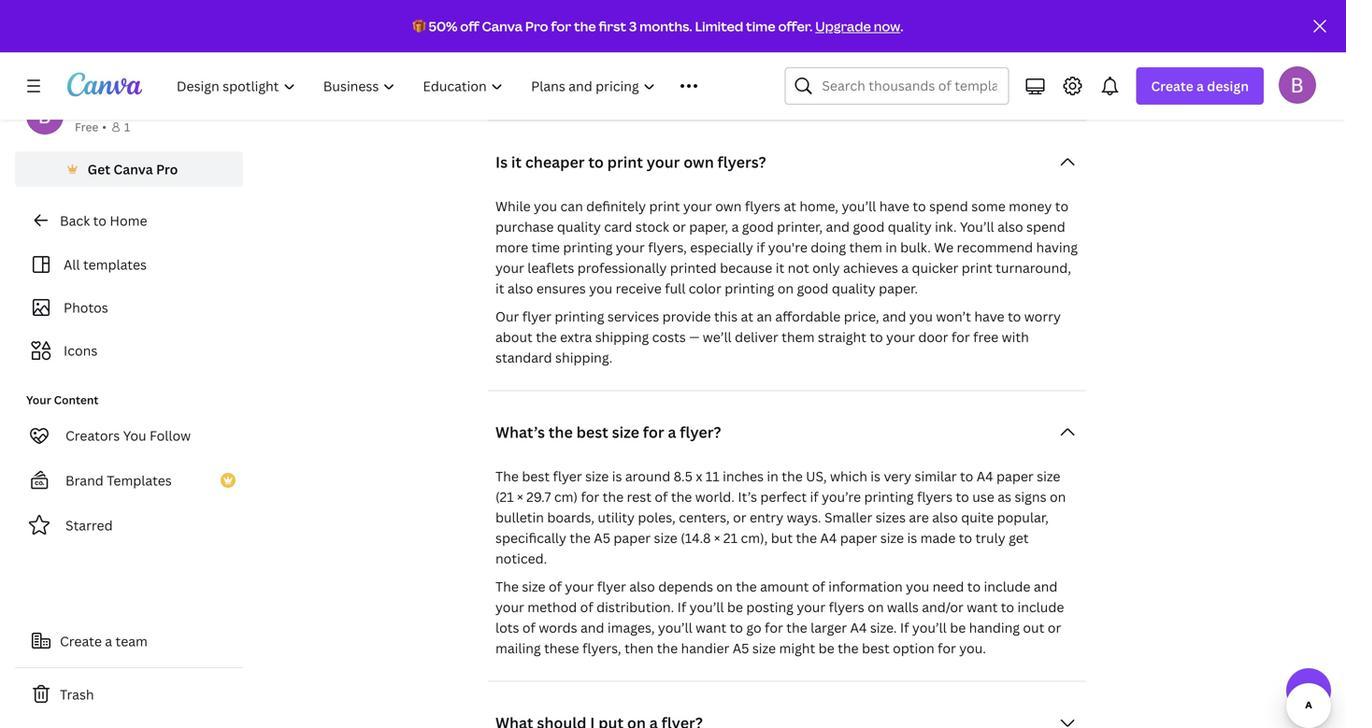 Task type: vqa. For each thing, say whether or not it's contained in the screenshot.
you in The size of your flyer also depends on the amount of information you need to include and your method of distribution. If you'll be posting your flyers on walls and/or want to include lots of words and images, you'll want to go for the larger A4 size. If you'll be handing out or mailing these flyers, then the handier A5 size might be the best option for you.
yes



Task type: locate. For each thing, give the bounding box(es) containing it.
in up perfect
[[767, 468, 779, 485]]

0 vertical spatial if
[[757, 239, 765, 256]]

0 vertical spatial if
[[678, 599, 687, 616]]

to left use
[[956, 488, 970, 506]]

canva right get at the left top of the page
[[114, 160, 153, 178]]

truly
[[976, 529, 1006, 547]]

21
[[724, 529, 738, 547]]

your left pdf
[[725, 17, 754, 35]]

print down will
[[958, 58, 989, 76]]

× right (21
[[517, 488, 524, 506]]

services
[[608, 308, 660, 325]]

creators
[[65, 427, 120, 445]]

the inside our flyer printing services provide this at an affordable price, and you won't have to worry about the extra shipping costs — we'll deliver them straight to your door for free with standard shipping.
[[536, 328, 557, 346]]

flyer.
[[786, 17, 817, 35]]

🎁
[[413, 17, 426, 35]]

mailing
[[496, 640, 541, 658]]

the inside the size of your flyer also depends on the amount of information you need to include and your method of distribution. if you'll be posting your flyers on walls and/or want to include lots of words and images, you'll want to go for the larger a4 size. if you'll be handing out or mailing these flyers, then the handier a5 size might be the best option for you.
[[496, 578, 519, 596]]

back to home link
[[15, 202, 243, 239]]

to inside back to home link
[[93, 212, 107, 230]]

perfect
[[761, 488, 807, 506]]

depends
[[659, 578, 714, 596]]

2 vertical spatial canva
[[114, 160, 153, 178]]

you
[[496, 79, 519, 96], [534, 197, 558, 215], [589, 280, 613, 297], [910, 308, 933, 325], [906, 578, 930, 596]]

you'll
[[961, 218, 995, 236]]

1 vertical spatial design
[[1208, 77, 1250, 95]]

0 horizontal spatial canva
[[114, 160, 153, 178]]

if down depends
[[678, 599, 687, 616]]

you'll right home,
[[842, 197, 877, 215]]

have
[[880, 197, 910, 215], [975, 308, 1005, 325]]

0 horizontal spatial a5
[[594, 529, 611, 547]]

options
[[847, 58, 896, 76]]

1 horizontal spatial spend
[[1027, 218, 1066, 236]]

printing inside our flyer printing services provide this at an affordable price, and you won't have to worry about the extra shipping costs — we'll deliver them straight to your door for free with standard shipping.
[[555, 308, 605, 325]]

1
[[124, 119, 130, 135]]

flyer inside our flyer printing services provide this at an affordable price, and you won't have to worry about the extra shipping costs — we'll deliver them straight to your door for free with standard shipping.
[[523, 308, 552, 325]]

0 horizontal spatial we'll
[[703, 328, 732, 346]]

your inside our flyer printing services provide this at an affordable price, and you won't have to worry about the extra shipping costs — we'll deliver them straight to your door for free with standard shipping.
[[887, 328, 916, 346]]

1 vertical spatial if
[[901, 619, 910, 637]]

0 vertical spatial want
[[967, 599, 998, 616]]

handier
[[681, 640, 730, 658]]

spend up "ink."
[[930, 197, 969, 215]]

at inside the while you can definitely print your own flyers at home, you'll have to spend some money to purchase quality card stock or paper, a good printer, and good quality ink. you'll also spend more time printing your flyers, especially if you're doing them in bulk. we recommend having your leaflets professionally printed because it not only achieves a quicker print turnaround, it also ensures you receive full color printing on good quality paper.
[[784, 197, 797, 215]]

not
[[788, 259, 810, 277]]

create
[[1152, 77, 1194, 95], [60, 633, 102, 651]]

1 vertical spatial if
[[810, 488, 819, 506]]

quality up bulk.
[[888, 218, 932, 236]]

free •
[[75, 119, 107, 135]]

professionally
[[578, 259, 667, 277]]

the inside the "the best flyer size is around 8.5 x 11 inches in the us, which is very similar to a4 paper size (21 × 29.7 cm) for the rest of the world. it's perfect if you're printing flyers to use as signs on bulletin boards, utility poles, centers, or entry ways. smaller sizes are also quite popular, specifically the a5 paper size (14.8 × 21 cm), but the a4 paper size is made to truly get noticed."
[[496, 468, 519, 485]]

1 horizontal spatial we'll
[[926, 58, 955, 76]]

own up paper,
[[716, 197, 742, 215]]

or right "out"
[[1048, 619, 1062, 637]]

1 horizontal spatial ×
[[714, 529, 721, 547]]

of up poles,
[[655, 488, 668, 506]]

1 vertical spatial flyers,
[[583, 640, 622, 658]]

icons link
[[26, 333, 232, 369]]

we'll inside our flyer printing services provide this at an affordable price, and you won't have to worry about the extra shipping costs — we'll deliver them straight to your door for free with standard shipping.
[[703, 328, 732, 346]]

more
[[496, 239, 529, 256]]

get canva pro
[[88, 160, 178, 178]]

to right 'cheaper'
[[589, 152, 604, 172]]

be up you.
[[950, 619, 966, 637]]

1 vertical spatial time
[[532, 239, 560, 256]]

you'll inside the while you can definitely print your own flyers at home, you'll have to spend some money to purchase quality card stock or paper, a good printer, and good quality ink. you'll also spend more time printing your flyers, especially if you're doing them in bulk. we recommend having your leaflets professionally printed because it not only achieves a quicker print turnaround, it also ensures you receive full color printing on good quality paper.
[[842, 197, 877, 215]]

our flyer printing services provide this at an affordable price, and you won't have to worry about the extra shipping costs — we'll deliver them straight to your door for free with standard shipping.
[[496, 308, 1062, 367]]

0 horizontal spatial create
[[60, 633, 102, 651]]

canva
[[482, 17, 523, 35], [924, 37, 963, 55], [114, 160, 153, 178]]

your up stock
[[647, 152, 680, 172]]

the inside dropdown button
[[549, 422, 573, 442]]

have up bulk.
[[880, 197, 910, 215]]

0 horizontal spatial them
[[782, 328, 815, 346]]

of right lots
[[523, 619, 536, 637]]

1 horizontal spatial is
[[871, 468, 881, 485]]

1 the from the top
[[496, 468, 519, 485]]

0 horizontal spatial at
[[741, 308, 754, 325]]

time up leaflets
[[532, 239, 560, 256]]

of
[[655, 488, 668, 506], [549, 578, 562, 596], [813, 578, 826, 596], [581, 599, 594, 616], [523, 619, 536, 637]]

want up handier
[[696, 619, 727, 637]]

in inside . choose the flyer format and canva will automatically resize your file for optimal printing. select your printing options and we'll print your flyer for you in high quality.
[[522, 79, 534, 96]]

design for print your design
[[695, 37, 737, 55]]

1 vertical spatial want
[[696, 619, 727, 637]]

2 horizontal spatial be
[[950, 619, 966, 637]]

1 horizontal spatial a5
[[733, 640, 750, 658]]

the best flyer size is around 8.5 x 11 inches in the us, which is very similar to a4 paper size (21 × 29.7 cm) for the rest of the world. it's perfect if you're printing flyers to use as signs on bulletin boards, utility poles, centers, or entry ways. smaller sizes are also quite popular, specifically the a5 paper size (14.8 × 21 cm), but the a4 paper size is made to truly get noticed.
[[496, 468, 1067, 568]]

you inside our flyer printing services provide this at an affordable price, and you won't have to worry about the extra shipping costs — we'll deliver them straight to your door for free with standard shipping.
[[910, 308, 933, 325]]

printed
[[670, 259, 717, 277]]

1 horizontal spatial have
[[975, 308, 1005, 325]]

size down poles,
[[654, 529, 678, 547]]

you up door
[[910, 308, 933, 325]]

0 horizontal spatial time
[[532, 239, 560, 256]]

we
[[935, 239, 954, 256]]

size up around
[[612, 422, 640, 442]]

your
[[725, 17, 754, 35], [663, 37, 692, 55], [535, 58, 564, 76], [763, 58, 791, 76], [992, 58, 1021, 76], [647, 152, 680, 172], [684, 197, 712, 215], [616, 239, 645, 256], [496, 259, 525, 277], [887, 328, 916, 346], [565, 578, 594, 596], [496, 599, 525, 616], [797, 599, 826, 616]]

flyer up distribution.
[[597, 578, 627, 596]]

the up (21
[[496, 468, 519, 485]]

also up distribution.
[[630, 578, 655, 596]]

0 horizontal spatial flyers,
[[583, 640, 622, 658]]

0 vertical spatial or
[[673, 218, 686, 236]]

the inside . choose the flyer format and canva will automatically resize your file for optimal printing. select your printing options and we'll print your flyer for you in high quality.
[[794, 37, 815, 55]]

and down the share
[[897, 37, 921, 55]]

quality
[[557, 218, 601, 236], [888, 218, 932, 236], [832, 280, 876, 297]]

good up you're
[[742, 218, 774, 236]]

quality down can
[[557, 218, 601, 236]]

—
[[689, 328, 700, 346]]

and up print your design at top
[[662, 17, 686, 35]]

2 vertical spatial a4
[[851, 619, 867, 637]]

print inside . choose the flyer format and canva will automatically resize your file for optimal printing. select your printing options and we'll print your flyer for you in high quality.
[[958, 58, 989, 76]]

1 vertical spatial them
[[782, 328, 815, 346]]

create a team
[[60, 633, 148, 651]]

in left high
[[522, 79, 534, 96]]

1 vertical spatial in
[[886, 239, 898, 256]]

recommend
[[957, 239, 1034, 256]]

1 horizontal spatial if
[[901, 619, 910, 637]]

1 horizontal spatial good
[[797, 280, 829, 297]]

0 vertical spatial best
[[577, 422, 609, 442]]

of inside the "the best flyer size is around 8.5 x 11 inches in the us, which is very similar to a4 paper size (21 × 29.7 cm) for the rest of the world. it's perfect if you're printing flyers to use as signs on bulletin boards, utility poles, centers, or entry ways. smaller sizes are also quite popular, specifically the a5 paper size (14.8 × 21 cm), but the a4 paper size is made to truly get noticed."
[[655, 488, 668, 506]]

creators you follow link
[[15, 417, 243, 455]]

1 horizontal spatial or
[[733, 509, 747, 527]]

2 vertical spatial best
[[862, 640, 890, 658]]

0 vertical spatial own
[[684, 152, 714, 172]]

them
[[850, 239, 883, 256], [782, 328, 815, 346]]

2 vertical spatial flyers
[[829, 599, 865, 616]]

a4 left 'size.'
[[851, 619, 867, 637]]

print up stock
[[650, 197, 680, 215]]

2 vertical spatial it
[[496, 280, 505, 297]]

1 horizontal spatial in
[[767, 468, 779, 485]]

flyers inside the "the best flyer size is around 8.5 x 11 inches in the us, which is very similar to a4 paper size (21 × 29.7 cm) for the rest of the world. it's perfect if you're printing flyers to use as signs on bulletin boards, utility poles, centers, or entry ways. smaller sizes are also quite popular, specifically the a5 paper size (14.8 × 21 cm), but the a4 paper size is made to truly get noticed."
[[917, 488, 953, 506]]

print
[[628, 37, 660, 55]]

will
[[966, 37, 988, 55]]

your left door
[[887, 328, 916, 346]]

include up "out"
[[1018, 599, 1065, 616]]

click
[[820, 17, 851, 35]]

for left you.
[[938, 640, 957, 658]]

0 horizontal spatial if
[[678, 599, 687, 616]]

printing down card on the left top of the page
[[563, 239, 613, 256]]

and down paper. at top
[[883, 308, 907, 325]]

29.7
[[527, 488, 551, 506]]

include up handing
[[984, 578, 1031, 596]]

best up cm)
[[577, 422, 609, 442]]

we'll
[[926, 58, 955, 76], [703, 328, 732, 346]]

popular,
[[998, 509, 1049, 527]]

2 horizontal spatial or
[[1048, 619, 1062, 637]]

is down are
[[908, 529, 918, 547]]

on up will
[[964, 17, 980, 35]]

you'll down depends
[[690, 599, 724, 616]]

them up achieves on the right of page
[[850, 239, 883, 256]]

also up our in the left of the page
[[508, 280, 534, 297]]

also inside the size of your flyer also depends on the amount of information you need to include and your method of distribution. if you'll be posting your flyers on walls and/or want to include lots of words and images, you'll want to go for the larger a4 size. if you'll be handing out or mailing these flyers, then the handier a5 size might be the best option for you.
[[630, 578, 655, 596]]

pro
[[526, 17, 549, 35], [156, 160, 178, 178]]

only
[[813, 259, 840, 277]]

a5 down utility
[[594, 529, 611, 547]]

own inside the while you can definitely print your own flyers at home, you'll have to spend some money to purchase quality card stock or paper, a good printer, and good quality ink. you'll also spend more time printing your flyers, especially if you're doing them in bulk. we recommend having your leaflets professionally printed because it not only achieves a quicker print turnaround, it also ensures you receive full color printing on good quality paper.
[[716, 197, 742, 215]]

we'll inside . choose the flyer format and canva will automatically resize your file for optimal printing. select your printing options and we'll print your flyer for you in high quality.
[[926, 58, 955, 76]]

0 vertical spatial flyers
[[745, 197, 781, 215]]

a5 inside the size of your flyer also depends on the amount of information you need to include and your method of distribution. if you'll be posting your flyers on walls and/or want to include lots of words and images, you'll want to go for the larger a4 size. if you'll be handing out or mailing these flyers, then the handier a5 size might be the best option for you.
[[733, 640, 750, 658]]

what's the best size for a flyer? button
[[488, 414, 1087, 451]]

automatically
[[991, 37, 1078, 55]]

on right depends
[[717, 578, 733, 596]]

flyers, down images,
[[583, 640, 622, 658]]

create inside button
[[60, 633, 102, 651]]

design inside dropdown button
[[1208, 77, 1250, 95]]

good down only
[[797, 280, 829, 297]]

0 horizontal spatial be
[[728, 599, 744, 616]]

0 vertical spatial pro
[[526, 17, 549, 35]]

go
[[747, 619, 762, 637]]

is left around
[[612, 468, 622, 485]]

time inside the while you can definitely print your own flyers at home, you'll have to spend some money to purchase quality card stock or paper, a good printer, and good quality ink. you'll also spend more time printing your flyers, especially if you're doing them in bulk. we recommend having your leaflets professionally printed because it not only achieves a quicker print turnaround, it also ensures you receive full color printing on good quality paper.
[[532, 239, 560, 256]]

on inside button on the top right- hand side and select
[[964, 17, 980, 35]]

1 horizontal spatial it
[[511, 152, 522, 172]]

the up format
[[854, 17, 875, 35]]

which
[[831, 468, 868, 485]]

it inside "dropdown button"
[[511, 152, 522, 172]]

canva inside button
[[114, 160, 153, 178]]

file
[[567, 58, 587, 76]]

at
[[784, 197, 797, 215], [741, 308, 754, 325]]

canva up hand
[[482, 17, 523, 35]]

for
[[551, 17, 572, 35], [590, 58, 609, 76], [1056, 58, 1075, 76], [952, 328, 971, 346], [643, 422, 665, 442], [581, 488, 600, 506], [765, 619, 784, 637], [938, 640, 957, 658]]

0 vertical spatial create
[[1152, 77, 1194, 95]]

content
[[54, 392, 99, 408]]

1 horizontal spatial create
[[1152, 77, 1194, 95]]

1 vertical spatial a5
[[733, 640, 750, 658]]

stock
[[636, 218, 670, 236]]

0 vertical spatial them
[[850, 239, 883, 256]]

flyer inside the "the best flyer size is around 8.5 x 11 inches in the us, which is very similar to a4 paper size (21 × 29.7 cm) for the rest of the world. it's perfect if you're printing flyers to use as signs on bulletin boards, utility poles, centers, or entry ways. smaller sizes are also quite popular, specifically the a5 paper size (14.8 × 21 cm), but the a4 paper size is made to truly get noticed."
[[553, 468, 582, 485]]

a5 inside the "the best flyer size is around 8.5 x 11 inches in the us, which is very similar to a4 paper size (21 × 29.7 cm) for the rest of the world. it's perfect if you're printing flyers to use as signs on bulletin boards, utility poles, centers, or entry ways. smaller sizes are also quite popular, specifically the a5 paper size (14.8 × 21 cm), but the a4 paper size is made to truly get noticed."
[[594, 529, 611, 547]]

1 vertical spatial have
[[975, 308, 1005, 325]]

the inside button on the top right- hand side and select
[[984, 17, 1005, 35]]

it left not
[[776, 259, 785, 277]]

1 horizontal spatial flyers,
[[648, 239, 687, 256]]

0 vertical spatial in
[[522, 79, 534, 96]]

own inside "dropdown button"
[[684, 152, 714, 172]]

and up "out"
[[1034, 578, 1058, 596]]

follow
[[150, 427, 191, 445]]

create a team button
[[15, 623, 243, 660]]

if down walls
[[901, 619, 910, 637]]

create inside dropdown button
[[1152, 77, 1194, 95]]

door
[[919, 328, 949, 346]]

design down limited
[[695, 37, 737, 55]]

0 horizontal spatial is
[[612, 468, 622, 485]]

world.
[[696, 488, 735, 506]]

be
[[728, 599, 744, 616], [950, 619, 966, 637], [819, 640, 835, 658]]

0 horizontal spatial design
[[695, 37, 737, 55]]

you'll
[[842, 197, 877, 215], [690, 599, 724, 616], [658, 619, 693, 637], [913, 619, 947, 637]]

for inside dropdown button
[[643, 422, 665, 442]]

entry
[[750, 509, 784, 527]]

1 horizontal spatial own
[[716, 197, 742, 215]]

1 horizontal spatial canva
[[482, 17, 523, 35]]

you're
[[769, 239, 808, 256]]

1 vertical spatial pro
[[156, 160, 178, 178]]

0 horizontal spatial spend
[[930, 197, 969, 215]]

folder
[[621, 17, 659, 35]]

•
[[102, 119, 107, 135]]

if
[[678, 599, 687, 616], [901, 619, 910, 637]]

1 horizontal spatial flyers
[[829, 599, 865, 616]]

starred
[[65, 517, 113, 535]]

templates
[[107, 472, 172, 490]]

home,
[[800, 197, 839, 215]]

for up around
[[643, 422, 665, 442]]

flyers up larger
[[829, 599, 865, 616]]

paper down smaller
[[841, 529, 878, 547]]

want up handing
[[967, 599, 998, 616]]

of right the method
[[581, 599, 594, 616]]

at inside our flyer printing services provide this at an affordable price, and you won't have to worry about the extra shipping costs — we'll deliver them straight to your door for free with standard shipping.
[[741, 308, 754, 325]]

if down 'us,' on the bottom right of page
[[810, 488, 819, 506]]

is
[[496, 152, 508, 172]]

1 vertical spatial canva
[[924, 37, 963, 55]]

if inside the while you can definitely print your own flyers at home, you'll have to spend some money to purchase quality card stock or paper, a good printer, and good quality ink. you'll also spend more time printing your flyers, especially if you're doing them in bulk. we recommend having your leaflets professionally printed because it not only achieves a quicker print turnaround, it also ensures you receive full color printing on good quality paper.
[[757, 239, 765, 256]]

you.
[[960, 640, 987, 658]]

creators you follow
[[65, 427, 191, 445]]

upgrade
[[816, 17, 871, 35]]

None search field
[[785, 67, 1010, 105]]

. left button
[[901, 17, 904, 35]]

specifically
[[496, 529, 567, 547]]

especially
[[691, 239, 754, 256]]

button on the top right- hand side and select
[[496, 17, 1067, 55]]

flyers, down stock
[[648, 239, 687, 256]]

the for the best flyer size is around 8.5 x 11 inches in the us, which is very similar to a4 paper size (21 × 29.7 cm) for the rest of the world. it's perfect if you're printing flyers to use as signs on bulletin boards, utility poles, centers, or entry ways. smaller sizes are also quite popular, specifically the a5 paper size (14.8 × 21 cm), but the a4 paper size is made to truly get noticed.
[[496, 468, 519, 485]]

0 vertical spatial canva
[[482, 17, 523, 35]]

0 horizontal spatial best
[[522, 468, 550, 485]]

the left top
[[984, 17, 1005, 35]]

1 horizontal spatial a4
[[851, 619, 867, 637]]

flyer inside the size of your flyer also depends on the amount of information you need to include and your method of distribution. if you'll be posting your flyers on walls and/or want to include lots of words and images, you'll want to go for the larger a4 size. if you'll be handing out or mailing these flyers, then the handier a5 size might be the best option for you.
[[597, 578, 627, 596]]

this
[[715, 308, 738, 325]]

or inside the while you can definitely print your own flyers at home, you'll have to spend some money to purchase quality card stock or paper, a good printer, and good quality ink. you'll also spend more time printing your flyers, especially if you're doing them in bulk. we recommend having your leaflets professionally printed because it not only achieves a quicker print turnaround, it also ensures you receive full color printing on good quality paper.
[[673, 218, 686, 236]]

0 horizontal spatial have
[[880, 197, 910, 215]]

1 vertical spatial at
[[741, 308, 754, 325]]

your
[[26, 392, 51, 408]]

printing down click
[[795, 58, 844, 76]]

design for create a design
[[1208, 77, 1250, 95]]

signs
[[1015, 488, 1047, 506]]

information
[[829, 578, 903, 596]]

flyer
[[818, 37, 848, 55], [1024, 58, 1053, 76], [523, 308, 552, 325], [553, 468, 582, 485], [597, 578, 627, 596]]

size down go
[[753, 640, 776, 658]]

canva down button
[[924, 37, 963, 55]]

at up printer,
[[784, 197, 797, 215]]

x
[[696, 468, 703, 485]]

2 the from the top
[[496, 578, 519, 596]]

quite
[[962, 509, 994, 527]]

0 horizontal spatial if
[[757, 239, 765, 256]]

0 vertical spatial it
[[511, 152, 522, 172]]

shipping.
[[556, 349, 613, 367]]

at left an at the top right
[[741, 308, 754, 325]]

and inside button on the top right- hand side and select
[[560, 37, 584, 55]]

printing inside the "the best flyer size is around 8.5 x 11 inches in the us, which is very similar to a4 paper size (21 × 29.7 cm) for the rest of the world. it's perfect if you're printing flyers to use as signs on bulletin boards, utility poles, centers, or entry ways. smaller sizes are also quite popular, specifically the a5 paper size (14.8 × 21 cm), but the a4 paper size is made to truly get noticed."
[[865, 488, 914, 506]]

2 horizontal spatial a4
[[977, 468, 994, 485]]

2 horizontal spatial flyers
[[917, 488, 953, 506]]

1 vertical spatial spend
[[1027, 218, 1066, 236]]

or right stock
[[673, 218, 686, 236]]

1 horizontal spatial design
[[1208, 77, 1250, 95]]

1 vertical spatial own
[[716, 197, 742, 215]]

2 vertical spatial or
[[1048, 619, 1062, 637]]

0 horizontal spatial own
[[684, 152, 714, 172]]

all
[[64, 256, 80, 274]]

shipping
[[595, 328, 649, 346]]

lots
[[496, 619, 520, 637]]

paper up "as"
[[997, 468, 1034, 485]]

2 horizontal spatial best
[[862, 640, 890, 658]]

on inside the "the best flyer size is around 8.5 x 11 inches in the us, which is very similar to a4 paper size (21 × 29.7 cm) for the rest of the world. it's perfect if you're printing flyers to use as signs on bulletin boards, utility poles, centers, or entry ways. smaller sizes are also quite popular, specifically the a5 paper size (14.8 × 21 cm), but the a4 paper size is made to truly get noticed."
[[1050, 488, 1067, 506]]

ink.
[[935, 218, 957, 236]]

1 horizontal spatial if
[[810, 488, 819, 506]]

1 vertical spatial or
[[733, 509, 747, 527]]

0 vertical spatial the
[[496, 468, 519, 485]]

size inside dropdown button
[[612, 422, 640, 442]]

0 horizontal spatial it
[[496, 280, 505, 297]]

0 horizontal spatial .
[[737, 37, 740, 55]]

inches
[[723, 468, 764, 485]]

top level navigation element
[[165, 67, 740, 105], [165, 67, 740, 105]]

a4 down smaller
[[821, 529, 837, 547]]

size up the method
[[522, 578, 546, 596]]

0 vertical spatial a5
[[594, 529, 611, 547]]

best up 29.7
[[522, 468, 550, 485]]

the for the size of your flyer also depends on the amount of information you need to include and your method of distribution. if you'll be posting your flyers on walls and/or want to include lots of words and images, you'll want to go for the larger a4 size. if you'll be handing out or mailing these flyers, then the handier a5 size might be the best option for you.
[[496, 578, 519, 596]]

to up handing
[[1001, 599, 1015, 616]]

1 vertical spatial .
[[737, 37, 740, 55]]



Task type: describe. For each thing, give the bounding box(es) containing it.
0 horizontal spatial good
[[742, 218, 774, 236]]

while
[[496, 197, 531, 215]]

the down boards,
[[570, 529, 591, 547]]

printer,
[[777, 218, 823, 236]]

size up utility
[[586, 468, 609, 485]]

1 vertical spatial be
[[950, 619, 966, 637]]

brand templates link
[[15, 462, 243, 499]]

recent
[[520, 17, 565, 35]]

0 vertical spatial spend
[[930, 197, 969, 215]]

very
[[884, 468, 912, 485]]

you down professionally
[[589, 280, 613, 297]]

the up perfect
[[782, 468, 803, 485]]

your up the method
[[565, 578, 594, 596]]

open
[[689, 17, 721, 35]]

0 vertical spatial time
[[746, 17, 776, 35]]

size up signs
[[1037, 468, 1061, 485]]

canva inside . choose the flyer format and canva will automatically resize your file for optimal printing. select your printing options and we'll print your flyer for you in high quality.
[[924, 37, 963, 55]]

2 horizontal spatial good
[[853, 218, 885, 236]]

or inside the "the best flyer size is around 8.5 x 11 inches in the us, which is very similar to a4 paper size (21 × 29.7 cm) for the rest of the world. it's perfect if you're printing flyers to use as signs on bulletin boards, utility poles, centers, or entry ways. smaller sizes are also quite popular, specifically the a5 paper size (14.8 × 21 cm), but the a4 paper size is made to truly get noticed."
[[733, 509, 747, 527]]

you inside . choose the flyer format and canva will automatically resize your file for optimal printing. select your printing options and we'll print your flyer for you in high quality.
[[496, 79, 519, 96]]

1 horizontal spatial pro
[[526, 17, 549, 35]]

share
[[878, 17, 915, 35]]

an
[[757, 308, 772, 325]]

size down sizes
[[881, 529, 904, 547]]

then
[[625, 640, 654, 658]]

your up lots
[[496, 599, 525, 616]]

in inside the "the best flyer size is around 8.5 x 11 inches in the us, which is very similar to a4 paper size (21 × 29.7 cm) for the rest of the world. it's perfect if you're printing flyers to use as signs on bulletin boards, utility poles, centers, or entry ways. smaller sizes are also quite popular, specifically the a5 paper size (14.8 × 21 cm), but the a4 paper size is made to truly get noticed."
[[767, 468, 779, 485]]

the size of your flyer also depends on the amount of information you need to include and your method of distribution. if you'll be posting your flyers on walls and/or want to include lots of words and images, you'll want to go for the larger a4 size. if you'll be handing out or mailing these flyers, then the handier a5 size might be the best option for you.
[[496, 578, 1065, 658]]

utility
[[598, 509, 635, 527]]

flyers, inside the size of your flyer also depends on the amount of information you need to include and your method of distribution. if you'll be posting your flyers on walls and/or want to include lots of words and images, you'll want to go for the larger a4 size. if you'll be handing out or mailing these flyers, then the handier a5 size might be the best option for you.
[[583, 640, 622, 658]]

definitely
[[587, 197, 646, 215]]

own for flyers?
[[684, 152, 714, 172]]

0 horizontal spatial a4
[[821, 529, 837, 547]]

own for flyers
[[716, 197, 742, 215]]

best inside the "the best flyer size is around 8.5 x 11 inches in the us, which is very similar to a4 paper size (21 × 29.7 cm) for the rest of the world. it's perfect if you're printing flyers to use as signs on bulletin boards, utility poles, centers, or entry ways. smaller sizes are also quite popular, specifically the a5 paper size (14.8 × 21 cm), but the a4 paper size is made to truly get noticed."
[[522, 468, 550, 485]]

to right the need
[[968, 578, 981, 596]]

your down more
[[496, 259, 525, 277]]

to left go
[[730, 619, 743, 637]]

them inside our flyer printing services provide this at an affordable price, and you won't have to worry about the extra shipping costs — we'll deliver them straight to your door for free with standard shipping.
[[782, 328, 815, 346]]

1 horizontal spatial want
[[967, 599, 998, 616]]

months.
[[640, 17, 693, 35]]

sizes
[[876, 509, 906, 527]]

1 horizontal spatial paper
[[841, 529, 878, 547]]

free
[[974, 328, 999, 346]]

or inside the size of your flyer also depends on the amount of information you need to include and your method of distribution. if you'll be posting your flyers on walls and/or want to include lots of words and images, you'll want to go for the larger a4 size. if you'll be handing out or mailing these flyers, then the handier a5 size might be the best option for you.
[[1048, 619, 1062, 637]]

photos link
[[26, 290, 232, 325]]

images,
[[608, 619, 655, 637]]

team
[[116, 633, 148, 651]]

you'll up handier
[[658, 619, 693, 637]]

create for create a team
[[60, 633, 102, 651]]

might
[[780, 640, 816, 658]]

in inside the while you can definitely print your own flyers at home, you'll have to spend some money to purchase quality card stock or paper, a good printer, and good quality ink. you'll also spend more time printing your flyers, especially if you're doing them in bulk. we recommend having your leaflets professionally printed because it not only achieves a quicker print turnaround, it also ensures you receive full color printing on good quality paper.
[[886, 239, 898, 256]]

deliver
[[735, 328, 779, 346]]

boards,
[[548, 509, 595, 527]]

brand
[[65, 472, 104, 490]]

to inside is it cheaper to print your own flyers? "dropdown button"
[[589, 152, 604, 172]]

a4 inside the size of your flyer also depends on the amount of information you need to include and your method of distribution. if you'll be posting your flyers on walls and/or want to include lots of words and images, you'll want to go for the larger a4 size. if you'll be handing out or mailing these flyers, then the handier a5 size might be the best option for you.
[[851, 619, 867, 637]]

and inside our flyer printing services provide this at an affordable price, and you won't have to worry about the extra shipping costs — we'll deliver them straight to your door for free with standard shipping.
[[883, 308, 907, 325]]

limited
[[695, 17, 744, 35]]

(21
[[496, 488, 514, 506]]

best inside the size of your flyer also depends on the amount of information you need to include and your method of distribution. if you'll be posting your flyers on walls and/or want to include lots of words and images, you'll want to go for the larger a4 size. if you'll be handing out or mailing these flyers, then the handier a5 size might be the best option for you.
[[862, 640, 890, 658]]

quality.
[[567, 79, 614, 96]]

2 horizontal spatial is
[[908, 529, 918, 547]]

a inside create a design dropdown button
[[1197, 77, 1205, 95]]

bulletin
[[496, 509, 544, 527]]

you inside the size of your flyer also depends on the amount of information you need to include and your method of distribution. if you'll be posting your flyers on walls and/or want to include lots of words and images, you'll want to go for the larger a4 size. if you'll be handing out or mailing these flyers, then the handier a5 size might be the best option for you.
[[906, 578, 930, 596]]

to up bulk.
[[913, 197, 927, 215]]

us,
[[806, 468, 827, 485]]

around
[[626, 468, 671, 485]]

trash
[[60, 686, 94, 704]]

of up the method
[[549, 578, 562, 596]]

photos
[[64, 299, 108, 317]]

your up high
[[535, 58, 564, 76]]

printing down because
[[725, 280, 775, 297]]

flyer down the automatically
[[1024, 58, 1053, 76]]

format
[[851, 37, 894, 55]]

the up utility
[[603, 488, 624, 506]]

achieves
[[844, 259, 899, 277]]

bob builder image
[[1279, 66, 1317, 104]]

to down price,
[[870, 328, 884, 346]]

made
[[921, 529, 956, 547]]

. choose the flyer format and canva will automatically resize your file for optimal printing. select your printing options and we'll print your flyer for you in high quality.
[[496, 37, 1078, 96]]

the up might
[[787, 619, 808, 637]]

all templates
[[64, 256, 147, 274]]

handing
[[970, 619, 1020, 637]]

provide
[[663, 308, 711, 325]]

to up use
[[961, 468, 974, 485]]

extra
[[560, 328, 592, 346]]

your down months.
[[663, 37, 692, 55]]

of right amount
[[813, 578, 826, 596]]

2 horizontal spatial quality
[[888, 218, 932, 236]]

printing inside . choose the flyer format and canva will automatically resize your file for optimal printing. select your printing options and we'll print your flyer for you in high quality.
[[795, 58, 844, 76]]

what's
[[496, 422, 545, 442]]

standard
[[496, 349, 552, 367]]

as
[[998, 488, 1012, 506]]

create for create a design
[[1152, 77, 1194, 95]]

the down 8.5
[[671, 488, 692, 506]]

Search search field
[[822, 68, 997, 104]]

1 vertical spatial include
[[1018, 599, 1065, 616]]

worry
[[1025, 308, 1062, 325]]

trash link
[[15, 676, 243, 714]]

starred link
[[15, 507, 243, 544]]

flyer down click
[[818, 37, 848, 55]]

affordable
[[776, 308, 841, 325]]

all templates link
[[26, 247, 232, 282]]

your up larger
[[797, 599, 826, 616]]

you'll down and/or
[[913, 619, 947, 637]]

1 horizontal spatial quality
[[832, 280, 876, 297]]

have inside the while you can definitely print your own flyers at home, you'll have to spend some money to purchase quality card stock or paper, a good printer, and good quality ink. you'll also spend more time printing your flyers, especially if you're doing them in bulk. we recommend having your leaflets professionally printed because it not only achieves a quicker print turnaround, it also ensures you receive full color printing on good quality paper.
[[880, 197, 910, 215]]

templates
[[83, 256, 147, 274]]

paper.
[[879, 280, 918, 297]]

for inside the "the best flyer size is around 8.5 x 11 inches in the us, which is very similar to a4 paper size (21 × 29.7 cm) for the rest of the world. it's perfect if you're printing flyers to use as signs on bulletin boards, utility poles, centers, or entry ways. smaller sizes are also quite popular, specifically the a5 paper size (14.8 × 21 cm), but the a4 paper size is made to truly get noticed."
[[581, 488, 600, 506]]

to right money
[[1056, 197, 1069, 215]]

doing
[[811, 239, 847, 256]]

your down choose
[[763, 58, 791, 76]]

select
[[720, 58, 759, 76]]

for up side at the top left of the page
[[551, 17, 572, 35]]

them inside the while you can definitely print your own flyers at home, you'll have to spend some money to purchase quality card stock or paper, a good printer, and good quality ink. you'll also spend more time printing your flyers, especially if you're doing them in bulk. we recommend having your leaflets professionally printed because it not only achieves a quicker print turnaround, it also ensures you receive full color printing on good quality paper.
[[850, 239, 883, 256]]

3
[[629, 17, 637, 35]]

0 horizontal spatial quality
[[557, 218, 601, 236]]

. inside . choose the flyer format and canva will automatically resize your file for optimal printing. select your printing options and we'll print your flyer for you in high quality.
[[737, 37, 740, 55]]

to down quite
[[959, 529, 973, 547]]

straight
[[818, 328, 867, 346]]

the down ways. at right bottom
[[796, 529, 817, 547]]

off
[[460, 17, 480, 35]]

have inside our flyer printing services provide this at an affordable price, and you won't have to worry about the extra shipping costs — we'll deliver them straight to your door for free with standard shipping.
[[975, 308, 1005, 325]]

your inside "dropdown button"
[[647, 152, 680, 172]]

for right go
[[765, 619, 784, 637]]

2 horizontal spatial paper
[[997, 468, 1034, 485]]

for inside our flyer printing services provide this at an affordable price, and you won't have to worry about the extra shipping costs — we'll deliver them straight to your door for free with standard shipping.
[[952, 328, 971, 346]]

resize
[[496, 58, 532, 76]]

your down the automatically
[[992, 58, 1021, 76]]

a inside create a team button
[[105, 633, 112, 651]]

the up posting
[[736, 578, 757, 596]]

the left "first"
[[574, 17, 596, 35]]

on up 'size.'
[[868, 599, 884, 616]]

pro inside button
[[156, 160, 178, 178]]

some
[[972, 197, 1006, 215]]

and right options
[[899, 58, 923, 76]]

with
[[1002, 328, 1030, 346]]

noticed.
[[496, 550, 547, 568]]

ensures
[[537, 280, 586, 297]]

offer.
[[779, 17, 813, 35]]

your up paper,
[[684, 197, 712, 215]]

the down larger
[[838, 640, 859, 658]]

if inside the "the best flyer size is around 8.5 x 11 inches in the us, which is very similar to a4 paper size (21 × 29.7 cm) for the rest of the world. it's perfect if you're printing flyers to use as signs on bulletin boards, utility poles, centers, or entry ways. smaller sizes are also quite popular, specifically the a5 paper size (14.8 × 21 cm), but the a4 paper size is made to truly get noticed."
[[810, 488, 819, 506]]

amount
[[760, 578, 809, 596]]

flyers, inside the while you can definitely print your own flyers at home, you'll have to spend some money to purchase quality card stock or paper, a good printer, and good quality ink. you'll also spend more time printing your flyers, especially if you're doing them in bulk. we recommend having your leaflets professionally printed because it not only achieves a quicker print turnaround, it also ensures you receive full color printing on good quality paper.
[[648, 239, 687, 256]]

your up professionally
[[616, 239, 645, 256]]

0 horizontal spatial ×
[[517, 488, 524, 506]]

about
[[496, 328, 533, 346]]

0 vertical spatial be
[[728, 599, 744, 616]]

you
[[123, 427, 146, 445]]

poles,
[[638, 509, 676, 527]]

print down recommend
[[962, 259, 993, 277]]

best inside dropdown button
[[577, 422, 609, 442]]

bulk.
[[901, 239, 931, 256]]

words
[[539, 619, 578, 637]]

1 vertical spatial ×
[[714, 529, 721, 547]]

print inside "dropdown button"
[[608, 152, 643, 172]]

a inside what's the best size for a flyer? dropdown button
[[668, 422, 677, 442]]

these
[[544, 640, 579, 658]]

choose
[[743, 37, 791, 55]]

flyers inside the while you can definitely print your own flyers at home, you'll have to spend some money to purchase quality card stock or paper, a good printer, and good quality ink. you'll also spend more time printing your flyers, especially if you're doing them in bulk. we recommend having your leaflets professionally printed because it not only achieves a quicker print turnaround, it also ensures you receive full color printing on good quality paper.
[[745, 197, 781, 215]]

0 vertical spatial include
[[984, 578, 1031, 596]]

and right words
[[581, 619, 605, 637]]

2 vertical spatial be
[[819, 640, 835, 658]]

for down select
[[590, 58, 609, 76]]

top
[[1008, 17, 1030, 35]]

also inside the "the best flyer size is around 8.5 x 11 inches in the us, which is very similar to a4 paper size (21 × 29.7 cm) for the rest of the world. it's perfect if you're printing flyers to use as signs on bulletin boards, utility poles, centers, or entry ways. smaller sizes are also quite popular, specifically the a5 paper size (14.8 × 21 cm), but the a4 paper size is made to truly get noticed."
[[933, 509, 958, 527]]

to up with
[[1008, 308, 1022, 325]]

while you can definitely print your own flyers at home, you'll have to spend some money to purchase quality card stock or paper, a good printer, and good quality ink. you'll also spend more time printing your flyers, especially if you're doing them in bulk. we recommend having your leaflets professionally printed because it not only achieves a quicker print turnaround, it also ensures you receive full color printing on good quality paper.
[[496, 197, 1078, 297]]

flyers inside the size of your flyer also depends on the amount of information you need to include and your method of distribution. if you'll be posting your flyers on walls and/or want to include lots of words and images, you'll want to go for the larger a4 size. if you'll be handing out or mailing these flyers, then the handier a5 size might be the best option for you.
[[829, 599, 865, 616]]

and inside the while you can definitely print your own flyers at home, you'll have to spend some money to purchase quality card stock or paper, a good printer, and good quality ink. you'll also spend more time printing your flyers, especially if you're doing them in bulk. we recommend having your leaflets professionally printed because it not only achieves a quicker print turnaround, it also ensures you receive full color printing on good quality paper.
[[826, 218, 850, 236]]

you left can
[[534, 197, 558, 215]]

similar
[[915, 468, 957, 485]]

quicker
[[912, 259, 959, 277]]

option
[[893, 640, 935, 658]]

on inside the while you can definitely print your own flyers at home, you'll have to spend some money to purchase quality card stock or paper, a good printer, and good quality ink. you'll also spend more time printing your flyers, especially if you're doing them in bulk. we recommend having your leaflets professionally printed because it not only achieves a quicker print turnaround, it also ensures you receive full color printing on good quality paper.
[[778, 280, 794, 297]]

1 vertical spatial it
[[776, 259, 785, 277]]

purchase
[[496, 218, 554, 236]]

the right then
[[657, 640, 678, 658]]

0 horizontal spatial want
[[696, 619, 727, 637]]

also up recommend
[[998, 218, 1024, 236]]

0 vertical spatial .
[[901, 17, 904, 35]]

create a design
[[1152, 77, 1250, 95]]

0 horizontal spatial paper
[[614, 529, 651, 547]]

is it cheaper to print your own flyers? button
[[488, 144, 1087, 181]]

🎁 50% off canva pro for the first 3 months. limited time offer. upgrade now .
[[413, 17, 904, 35]]

for down the automatically
[[1056, 58, 1075, 76]]

get canva pro button
[[15, 152, 243, 187]]



